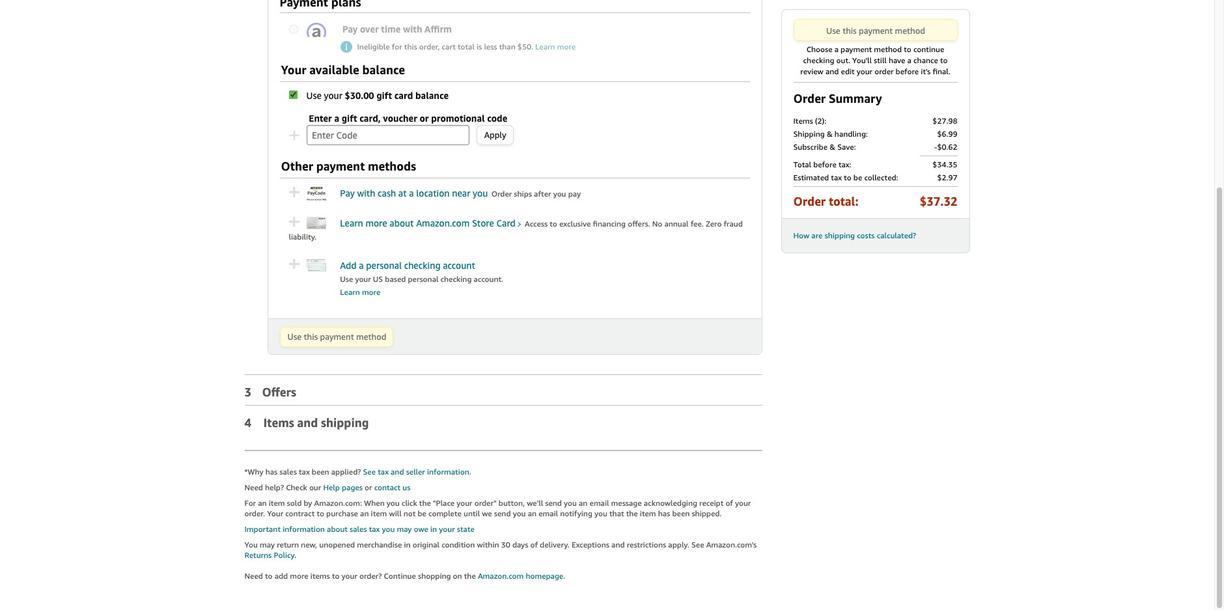 Task type: locate. For each thing, give the bounding box(es) containing it.
1 vertical spatial see
[[691, 540, 704, 549]]

you up the notifying
[[564, 498, 577, 508]]

and left edit
[[826, 66, 839, 76]]

personal
[[366, 260, 402, 271], [408, 274, 438, 284]]

use this payment method inside main content
[[287, 331, 386, 342]]

1 vertical spatial pay
[[340, 188, 355, 199]]

1 vertical spatial use this payment method
[[287, 331, 386, 342]]

of right days
[[530, 540, 538, 549]]

no
[[652, 219, 662, 228]]

with left cash
[[357, 188, 375, 199]]

1 horizontal spatial item
[[371, 508, 387, 518]]

1 vertical spatial shipping
[[321, 415, 369, 430]]

1 vertical spatial may
[[260, 540, 275, 549]]

may inside *why has sales tax been applied? see tax and seller information. need help? check our help pages or contact us for an item sold by amazon.com: when you click the "place your order" button, we'll send you an email message acknowledging receipt of your order. your contract to purchase an item will not be complete until we send you an email notifying you that the item has been shipped. important information about sales tax you may owe in your state
[[397, 524, 412, 534]]

fraud
[[724, 219, 743, 228]]

0 horizontal spatial about
[[327, 524, 348, 534]]

email down we'll
[[539, 508, 558, 518]]

2 vertical spatial method
[[356, 331, 386, 342]]

balance right card
[[415, 90, 449, 101]]

0 horizontal spatial balance
[[362, 63, 405, 77]]

1 horizontal spatial has
[[658, 508, 670, 518]]

to down tax: in the top right of the page
[[844, 173, 851, 182]]

a for choose a payment method to continue checking out. you'll still have a chance to review and edit your order before it's final.
[[835, 44, 839, 54]]

-$0.62
[[934, 142, 957, 152]]

checking inside choose a payment method to continue checking out. you'll still have a chance to review and edit your order before it's final.
[[803, 55, 834, 65]]

than
[[499, 42, 516, 52]]

has up "help?"
[[265, 467, 278, 476]]

0 vertical spatial checking
[[803, 55, 834, 65]]

about down at
[[390, 217, 414, 228]]

0 vertical spatial been
[[312, 467, 329, 476]]

0 horizontal spatial before
[[813, 160, 837, 169]]

& for shipping
[[827, 129, 833, 139]]

need inside *why has sales tax been applied? see tax and seller information. need help? check our help pages or contact us for an item sold by amazon.com: when you click the "place your order" button, we'll send you an email message acknowledging receipt of your order. your contract to purchase an item will not be complete until we send you an email notifying you that the item has been shipped. important information about sales tax you may owe in your state
[[245, 482, 263, 492]]

0 horizontal spatial this
[[304, 331, 318, 342]]

1 horizontal spatial been
[[672, 508, 690, 518]]

1 horizontal spatial the
[[464, 571, 476, 581]]

0 vertical spatial method
[[895, 25, 925, 36]]

amazon.com down you may return new, unopened merchandise in original condition within 30 days of delivery. exceptions and restrictions apply. see amazon.com's returns policy .
[[478, 571, 524, 581]]

0 vertical spatial &
[[827, 129, 833, 139]]

1 vertical spatial balance
[[415, 90, 449, 101]]

pay
[[568, 189, 581, 199]]

0 vertical spatial need
[[245, 482, 263, 492]]

tax down tax: in the top right of the page
[[831, 173, 842, 182]]

enter
[[309, 113, 332, 124]]

your inside choose a payment method to continue checking out. you'll still have a chance to review and edit your order before it's final.
[[857, 66, 873, 76]]

1 vertical spatial about
[[327, 524, 348, 534]]

0 vertical spatial has
[[265, 467, 278, 476]]

to right access
[[550, 219, 557, 228]]

1 vertical spatial send
[[494, 508, 511, 518]]

continue
[[914, 44, 944, 54]]

items for items (2):
[[793, 116, 813, 126]]

policy
[[274, 550, 294, 560]]

to
[[904, 44, 911, 54], [940, 55, 948, 65], [844, 173, 851, 182], [550, 219, 557, 228], [317, 508, 324, 518], [265, 571, 273, 581], [332, 571, 340, 581]]

1 horizontal spatial in
[[430, 524, 437, 534]]

email
[[590, 498, 609, 508], [539, 508, 558, 518]]

voucher
[[383, 113, 417, 124]]

shipping up applied? at left bottom
[[321, 415, 369, 430]]

0 horizontal spatial send
[[494, 508, 511, 518]]

learn up add
[[340, 217, 363, 228]]

your up until
[[457, 498, 472, 508]]

sales down purchase in the bottom left of the page
[[350, 524, 367, 534]]

card
[[496, 217, 516, 228]]

payment inside choose a payment method to continue checking out. you'll still have a chance to review and edit your order before it's final.
[[841, 44, 872, 54]]

that
[[609, 508, 624, 518]]

personal up us
[[366, 260, 402, 271]]

an down when
[[360, 508, 369, 518]]

1 horizontal spatial gift
[[376, 90, 392, 101]]

your down you'll
[[857, 66, 873, 76]]

your up "important"
[[267, 508, 283, 518]]

add a personal checking account use your us based personal checking account. learn more
[[340, 260, 503, 297]]

use down add
[[340, 274, 353, 284]]

checking
[[803, 55, 834, 65], [404, 260, 441, 271], [441, 274, 472, 284]]

access
[[525, 219, 548, 228]]

receipt
[[699, 498, 724, 508]]

to right contract
[[317, 508, 324, 518]]

and up contact us link
[[391, 467, 404, 476]]

0 horizontal spatial sales
[[280, 467, 297, 476]]

pay for pay with cash at a location near you order ships after you pay
[[340, 188, 355, 199]]

need down *why
[[245, 482, 263, 492]]

or right "pages"
[[365, 482, 372, 492]]

1 vertical spatial method
[[874, 44, 902, 54]]

gift left card,
[[342, 113, 357, 124]]

method down us
[[356, 331, 386, 342]]

0 vertical spatial with
[[403, 23, 422, 35]]

order for order total:
[[793, 194, 826, 208]]

2 horizontal spatial item
[[640, 508, 656, 518]]

$6.99
[[937, 129, 957, 139]]

pay down other payment methods
[[340, 188, 355, 199]]

1 vertical spatial this
[[404, 42, 417, 52]]

your left us
[[355, 274, 371, 284]]

see right applied? at left bottom
[[363, 467, 376, 476]]

a
[[835, 44, 839, 54], [907, 55, 912, 65], [334, 113, 339, 124], [409, 188, 414, 199], [359, 260, 364, 271]]

your inside main content
[[281, 63, 306, 77]]

see inside *why has sales tax been applied? see tax and seller information. need help? check our help pages or contact us for an item sold by amazon.com: when you click the "place your order" button, we'll send you an email message acknowledging receipt of your order. your contract to purchase an item will not be complete until we send you an email notifying you that the item has been shipped. important information about sales tax you may owe in your state
[[363, 467, 376, 476]]

1 need from the top
[[245, 482, 263, 492]]

is
[[477, 42, 482, 52]]

notifying
[[560, 508, 592, 518]]

0 vertical spatial this
[[843, 25, 857, 36]]

0 vertical spatial items
[[793, 116, 813, 126]]

3
[[245, 385, 251, 399]]

tax
[[831, 173, 842, 182], [299, 467, 310, 476], [378, 467, 389, 476], [369, 524, 380, 534]]

before inside choose a payment method to continue checking out. you'll still have a chance to review and edit your order before it's final.
[[896, 66, 919, 76]]

learn inside add a personal checking account use your us based personal checking account. learn more
[[340, 287, 360, 297]]

1 vertical spatial your
[[267, 508, 283, 518]]

1 horizontal spatial of
[[726, 498, 733, 508]]

zero
[[706, 219, 722, 228]]

0 horizontal spatial use this payment method
[[287, 331, 386, 342]]

important information about sales tax you may owe in your state link
[[245, 524, 475, 534]]

be left the collected:
[[854, 173, 862, 182]]

a right add
[[359, 260, 364, 271]]

need
[[245, 482, 263, 492], [245, 571, 263, 581]]

to inside *why has sales tax been applied? see tax and seller information. need help? check our help pages or contact us for an item sold by amazon.com: when you click the "place your order" button, we'll send you an email message acknowledging receipt of your order. your contract to purchase an item will not be complete until we send you an email notifying you that the item has been shipped. important information about sales tax you may owe in your state
[[317, 508, 324, 518]]

more down us
[[362, 287, 380, 297]]

more down cash
[[366, 217, 387, 228]]

to up have
[[904, 44, 911, 54]]

check
[[286, 482, 307, 492]]

0 vertical spatial your
[[281, 63, 306, 77]]

personal down add a personal checking account link
[[408, 274, 438, 284]]

when
[[364, 498, 385, 508]]

be right not
[[418, 508, 426, 518]]

1 horizontal spatial items
[[793, 116, 813, 126]]

to left the add
[[265, 571, 273, 581]]

your right receipt at the bottom of the page
[[735, 498, 751, 508]]

Apply submit
[[477, 126, 513, 145]]

to right items
[[332, 571, 340, 581]]

0 horizontal spatial shipping
[[321, 415, 369, 430]]

acknowledging
[[644, 498, 697, 508]]

1 vertical spatial &
[[830, 142, 835, 152]]

a right at
[[409, 188, 414, 199]]

0 horizontal spatial personal
[[366, 260, 402, 271]]

your left "available"
[[281, 63, 306, 77]]

within
[[477, 540, 499, 549]]

3 offers
[[245, 385, 296, 399]]

1 horizontal spatial before
[[896, 66, 919, 76]]

edit
[[841, 66, 855, 76]]

may up returns policy link
[[260, 540, 275, 549]]

before down have
[[896, 66, 919, 76]]

days
[[512, 540, 528, 549]]

1 horizontal spatial use this payment method
[[826, 25, 925, 36]]

you left pay
[[553, 189, 566, 199]]

0 horizontal spatial email
[[539, 508, 558, 518]]

see right apply.
[[691, 540, 704, 549]]

items inside main content
[[263, 415, 294, 430]]

0 vertical spatial personal
[[366, 260, 402, 271]]

1 horizontal spatial email
[[590, 498, 609, 508]]

0 horizontal spatial amazon.com
[[416, 217, 470, 228]]

a for enter a gift card, voucher or promotional code
[[334, 113, 339, 124]]

method inside choose a payment method to continue checking out. you'll still have a chance to review and edit your order before it's final.
[[874, 44, 902, 54]]

0 vertical spatial .
[[294, 550, 296, 560]]

1 horizontal spatial shipping
[[825, 231, 855, 240]]

2 vertical spatial this
[[304, 331, 318, 342]]

amazon.com homepage link
[[478, 571, 563, 581]]

the down message
[[626, 508, 638, 518]]

shipping for and
[[321, 415, 369, 430]]

pages
[[342, 482, 363, 492]]

$30.00
[[345, 90, 374, 101]]

exceptions
[[572, 540, 609, 549]]

. down return
[[294, 550, 296, 560]]

exclusive
[[559, 219, 591, 228]]

1 horizontal spatial may
[[397, 524, 412, 534]]

with right "time"
[[403, 23, 422, 35]]

this
[[843, 25, 857, 36], [404, 42, 417, 52], [304, 331, 318, 342]]

send right we'll
[[545, 498, 562, 508]]

1 vertical spatial need
[[245, 571, 263, 581]]

items up 'shipping'
[[793, 116, 813, 126]]

an right for
[[258, 498, 267, 508]]

you down "will"
[[382, 524, 395, 534]]

1 horizontal spatial this
[[404, 42, 417, 52]]

you
[[245, 540, 258, 549]]

use up choose
[[826, 25, 840, 36]]

0 vertical spatial amazon.com
[[416, 217, 470, 228]]

pay for pay over time with affirm
[[342, 23, 358, 35]]

1 vertical spatial or
[[365, 482, 372, 492]]

0 vertical spatial before
[[896, 66, 919, 76]]

1 vertical spatial been
[[672, 508, 690, 518]]

0 vertical spatial send
[[545, 498, 562, 508]]

order up 'items (2):'
[[793, 91, 826, 105]]

we
[[482, 508, 492, 518]]

in right 'owe'
[[430, 524, 437, 534]]

of right receipt at the bottom of the page
[[726, 498, 733, 508]]

has down acknowledging on the right bottom of the page
[[658, 508, 670, 518]]

more right $50.
[[557, 42, 576, 52]]

contact
[[374, 482, 401, 492]]

None radio
[[289, 25, 298, 34]]

your left the order?
[[342, 571, 357, 581]]

1 vertical spatial items
[[263, 415, 294, 430]]

1 vertical spatial amazon.com
[[478, 571, 524, 581]]

you up "will"
[[387, 498, 400, 508]]

0 horizontal spatial be
[[418, 508, 426, 518]]

complete
[[428, 508, 462, 518]]

click
[[402, 498, 417, 508]]

or
[[420, 113, 429, 124], [365, 482, 372, 492]]

0 vertical spatial about
[[390, 217, 414, 228]]

sales up check
[[280, 467, 297, 476]]

and right exceptions
[[611, 540, 625, 549]]

and inside *why has sales tax been applied? see tax and seller information. need help? check our help pages or contact us for an item sold by amazon.com: when you click the "place your order" button, we'll send you an email message acknowledging receipt of your order. your contract to purchase an item will not be complete until we send you an email notifying you that the item has been shipped. important information about sales tax you may owe in your state
[[391, 467, 404, 476]]

other
[[281, 159, 313, 173]]

1 horizontal spatial about
[[390, 217, 414, 228]]

balance
[[362, 63, 405, 77], [415, 90, 449, 101]]

Enter Code text field
[[307, 125, 469, 145]]

about
[[390, 217, 414, 228], [327, 524, 348, 534]]

1 vertical spatial of
[[530, 540, 538, 549]]

shipping right are
[[825, 231, 855, 240]]

$27.98
[[933, 116, 957, 126]]

1 vertical spatial learn
[[340, 217, 363, 228]]

sold
[[287, 498, 302, 508]]

with
[[403, 23, 422, 35], [357, 188, 375, 199]]

0 horizontal spatial has
[[265, 467, 278, 476]]

may down not
[[397, 524, 412, 534]]

or inside *why has sales tax been applied? see tax and seller information. need help? check our help pages or contact us for an item sold by amazon.com: when you click the "place your order" button, we'll send you an email message acknowledging receipt of your order. your contract to purchase an item will not be complete until we send you an email notifying you that the item has been shipped. important information about sales tax you may owe in your state
[[365, 482, 372, 492]]

learn down add
[[340, 287, 360, 297]]

0 horizontal spatial of
[[530, 540, 538, 549]]

0 vertical spatial be
[[854, 173, 862, 182]]

checking down choose
[[803, 55, 834, 65]]

0 vertical spatial may
[[397, 524, 412, 534]]

None checkbox
[[289, 91, 297, 99]]

1 horizontal spatial see
[[691, 540, 704, 549]]

ineligible for this order, cart total is less than $50. learn more
[[357, 42, 576, 52]]

method up continue
[[895, 25, 925, 36]]

how
[[793, 231, 809, 240]]

about up unopened
[[327, 524, 348, 534]]

see inside you may return new, unopened merchandise in original condition within 30 days of delivery. exceptions and restrictions apply. see amazon.com's returns policy .
[[691, 540, 704, 549]]

see
[[363, 467, 376, 476], [691, 540, 704, 549]]

0 vertical spatial shipping
[[825, 231, 855, 240]]

may
[[397, 524, 412, 534], [260, 540, 275, 549]]

in inside *why has sales tax been applied? see tax and seller information. need help? check our help pages or contact us for an item sold by amazon.com: when you click the "place your order" button, we'll send you an email message acknowledging receipt of your order. your contract to purchase an item will not be complete until we send you an email notifying you that the item has been shipped. important information about sales tax you may owe in your state
[[430, 524, 437, 534]]

owe
[[414, 524, 428, 534]]

items down the offers
[[263, 415, 294, 430]]

need down returns
[[245, 571, 263, 581]]

learn more link right $50.
[[535, 42, 576, 52]]

the right click
[[419, 498, 431, 508]]

0 vertical spatial of
[[726, 498, 733, 508]]

your
[[281, 63, 306, 77], [267, 508, 283, 518]]

0 horizontal spatial items
[[263, 415, 294, 430]]

financing
[[593, 219, 626, 228]]

a inside add a personal checking account use your us based personal checking account. learn more
[[359, 260, 364, 271]]

or right voucher
[[420, 113, 429, 124]]

balance down ineligible
[[362, 63, 405, 77]]

$0.62
[[937, 142, 957, 152]]

a up the "out."
[[835, 44, 839, 54]]

1 vertical spatial checking
[[404, 260, 441, 271]]

main content containing your available balance
[[245, 0, 762, 436]]

been up "our"
[[312, 467, 329, 476]]

estimated tax to be collected:
[[793, 173, 898, 182]]

amazon.com down location
[[416, 217, 470, 228]]

time
[[381, 23, 401, 35]]

more right the add
[[290, 571, 308, 581]]

1 vertical spatial be
[[418, 508, 426, 518]]

gift left card
[[376, 90, 392, 101]]

account.
[[474, 274, 503, 284]]

1 vertical spatial with
[[357, 188, 375, 199]]

about inside main content
[[390, 217, 414, 228]]

new,
[[301, 540, 317, 549]]

be
[[854, 173, 862, 182], [418, 508, 426, 518]]

at
[[398, 188, 407, 199]]

0 vertical spatial in
[[430, 524, 437, 534]]

learn right $50.
[[535, 42, 555, 52]]

tax:
[[839, 160, 851, 169]]

how are shipping costs calculated? link
[[793, 231, 916, 240]]

promotional
[[431, 113, 485, 124]]

by
[[304, 498, 312, 508]]

and
[[826, 66, 839, 76], [297, 415, 318, 430], [391, 467, 404, 476], [611, 540, 625, 549]]

& down shipping & handling:
[[830, 142, 835, 152]]

button,
[[499, 498, 525, 508]]

2 vertical spatial checking
[[441, 274, 472, 284]]

checking up based
[[404, 260, 441, 271]]

1 vertical spatial in
[[404, 540, 411, 549]]

1 horizontal spatial learn more link
[[535, 42, 576, 52]]

0 horizontal spatial or
[[365, 482, 372, 492]]

0 horizontal spatial see
[[363, 467, 376, 476]]

to up final.
[[940, 55, 948, 65]]

send
[[545, 498, 562, 508], [494, 508, 511, 518]]

more inside add a personal checking account use your us based personal checking account. learn more
[[362, 287, 380, 297]]

learn more link down us
[[340, 287, 380, 297]]

total before tax:
[[793, 160, 851, 169]]

"place
[[433, 498, 455, 508]]

unopened
[[319, 540, 355, 549]]

checking down the account
[[441, 274, 472, 284]]

order down estimated
[[793, 194, 826, 208]]

the right on
[[464, 571, 476, 581]]

1 horizontal spatial be
[[854, 173, 862, 182]]

0 horizontal spatial gift
[[342, 113, 357, 124]]

main content
[[245, 0, 762, 436]]

important
[[245, 524, 281, 534]]

access to exclusive financing offers. no annual fee. zero fraud liability.
[[289, 219, 743, 241]]

item down "help?"
[[269, 498, 285, 508]]

tax up check
[[299, 467, 310, 476]]

methods
[[368, 159, 416, 173]]

0 horizontal spatial the
[[419, 498, 431, 508]]

0 vertical spatial see
[[363, 467, 376, 476]]

1 horizontal spatial or
[[420, 113, 429, 124]]

shipping for are
[[825, 231, 855, 240]]



Task type: vqa. For each thing, say whether or not it's contained in the screenshot.


Task type: describe. For each thing, give the bounding box(es) containing it.
need to add more items to your order? continue shopping on the amazon.com homepage .
[[245, 571, 565, 581]]

2 horizontal spatial the
[[626, 508, 638, 518]]

card
[[394, 90, 413, 101]]

message
[[611, 498, 642, 508]]

amazon.com inside the learn more about amazon.com store card link
[[416, 217, 470, 228]]

in inside you may return new, unopened merchandise in original condition within 30 days of delivery. exceptions and restrictions apply. see amazon.com's returns policy .
[[404, 540, 411, 549]]

ships
[[514, 189, 532, 199]]

help pages link
[[323, 482, 363, 492]]

after
[[534, 189, 551, 199]]

0 horizontal spatial item
[[269, 498, 285, 508]]

1 horizontal spatial send
[[545, 498, 562, 508]]

0 vertical spatial learn
[[535, 42, 555, 52]]

use your $30.00 gift card balance
[[306, 90, 449, 101]]

add a personal checking account link
[[340, 260, 475, 271]]

you inside the pay with cash at a location near you order ships after you pay
[[553, 189, 566, 199]]

use inside add a personal checking account use your us based personal checking account. learn more
[[340, 274, 353, 284]]

your inside *why has sales tax been applied? see tax and seller information. need help? check our help pages or contact us for an item sold by amazon.com: when you click the "place your order" button, we'll send you an email message acknowledging receipt of your order. your contract to purchase an item will not be complete until we send you an email notifying you that the item has been shipped. important information about sales tax you may owe in your state
[[267, 508, 283, 518]]

still
[[874, 55, 887, 65]]

contact us link
[[374, 482, 410, 492]]

or inside main content
[[420, 113, 429, 124]]

pay over time with affirm
[[342, 23, 452, 35]]

apply
[[484, 130, 506, 140]]

1 vertical spatial before
[[813, 160, 837, 169]]

0 vertical spatial balance
[[362, 63, 405, 77]]

be inside *why has sales tax been applied? see tax and seller information. need help? check our help pages or contact us for an item sold by amazon.com: when you click the "place your order" button, we'll send you an email message acknowledging receipt of your order. your contract to purchase an item will not be complete until we send you an email notifying you that the item has been shipped. important information about sales tax you may owe in your state
[[418, 508, 426, 518]]

add
[[275, 571, 288, 581]]

$2.97
[[937, 173, 957, 182]]

. inside you may return new, unopened merchandise in original condition within 30 days of delivery. exceptions and restrictions apply. see amazon.com's returns policy .
[[294, 550, 296, 560]]

total
[[458, 42, 475, 52]]

and inside you may return new, unopened merchandise in original condition within 30 days of delivery. exceptions and restrictions apply. see amazon.com's returns policy .
[[611, 540, 625, 549]]

30
[[501, 540, 510, 549]]

apply.
[[668, 540, 689, 549]]

of inside you may return new, unopened merchandise in original condition within 30 days of delivery. exceptions and restrictions apply. see amazon.com's returns policy .
[[530, 540, 538, 549]]

1 horizontal spatial personal
[[408, 274, 438, 284]]

summary
[[829, 91, 882, 105]]

you right near
[[473, 188, 488, 199]]

location
[[416, 188, 450, 199]]

a for add a personal checking account use your us based personal checking account. learn more
[[359, 260, 364, 271]]

you'll
[[852, 55, 872, 65]]

it's
[[921, 66, 931, 76]]

original
[[413, 540, 440, 549]]

none radio inside main content
[[289, 25, 298, 34]]

1 vertical spatial email
[[539, 508, 558, 518]]

0 vertical spatial learn more link
[[535, 42, 576, 52]]

total
[[793, 160, 811, 169]]

1 vertical spatial gift
[[342, 113, 357, 124]]

a right have
[[907, 55, 912, 65]]

liability.
[[289, 232, 317, 241]]

0 vertical spatial use this payment method
[[826, 25, 925, 36]]

tax up contact
[[378, 467, 389, 476]]

2 need from the top
[[245, 571, 263, 581]]

0 vertical spatial gift
[[376, 90, 392, 101]]

you left that
[[594, 508, 607, 518]]

order.
[[245, 508, 265, 518]]

continue
[[384, 571, 416, 581]]

your inside add a personal checking account use your us based personal checking account. learn more
[[355, 274, 371, 284]]

how are shipping costs calculated?
[[793, 231, 916, 240]]

about inside *why has sales tax been applied? see tax and seller information. need help? check our help pages or contact us for an item sold by amazon.com: when you click the "place your order" button, we'll send you an email message acknowledging receipt of your order. your contract to purchase an item will not be complete until we send you an email notifying you that the item has been shipped. important information about sales tax you may owe in your state
[[327, 524, 348, 534]]

0 horizontal spatial been
[[312, 467, 329, 476]]

return
[[277, 540, 299, 549]]

returns
[[245, 550, 272, 560]]

are
[[812, 231, 823, 240]]

use up the offers
[[287, 331, 302, 342]]

an up the notifying
[[579, 498, 588, 508]]

subscribe & save:
[[793, 142, 856, 152]]

2 horizontal spatial this
[[843, 25, 857, 36]]

chance
[[914, 55, 938, 65]]

on
[[453, 571, 462, 581]]

you down button,
[[513, 508, 526, 518]]

order total:
[[793, 194, 859, 208]]

$34.35
[[933, 160, 957, 169]]

help
[[323, 482, 340, 492]]

cash
[[378, 188, 396, 199]]

we'll
[[527, 498, 543, 508]]

& for subscribe
[[830, 142, 835, 152]]

shipping & handling:
[[793, 129, 868, 139]]

amazon.com's
[[706, 540, 757, 549]]

out.
[[836, 55, 850, 65]]

over
[[360, 23, 379, 35]]

1 vertical spatial sales
[[350, 524, 367, 534]]

0 horizontal spatial with
[[357, 188, 375, 199]]

merchandise
[[357, 540, 402, 549]]

condition
[[442, 540, 475, 549]]

code
[[487, 113, 507, 124]]

final.
[[933, 66, 950, 76]]

0 vertical spatial the
[[419, 498, 431, 508]]

total:
[[829, 194, 859, 208]]

card,
[[360, 113, 381, 124]]

not
[[404, 508, 416, 518]]

order
[[875, 66, 894, 76]]

amazon.com:
[[314, 498, 362, 508]]

purchase
[[326, 508, 358, 518]]

1 horizontal spatial with
[[403, 23, 422, 35]]

applied?
[[331, 467, 361, 476]]

calculated?
[[877, 231, 916, 240]]

tax up merchandise
[[369, 524, 380, 534]]

estimated
[[793, 173, 829, 182]]

your down "available"
[[324, 90, 342, 101]]

review
[[800, 66, 824, 76]]

and inside choose a payment method to continue checking out. you'll still have a chance to review and edit your order before it's final.
[[826, 66, 839, 76]]

us
[[373, 274, 383, 284]]

may inside you may return new, unopened merchandise in original condition within 30 days of delivery. exceptions and restrictions apply. see amazon.com's returns policy .
[[260, 540, 275, 549]]

other payment methods
[[281, 159, 416, 173]]

until
[[464, 508, 480, 518]]

2 vertical spatial the
[[464, 571, 476, 581]]

shipped.
[[692, 508, 722, 518]]

0 vertical spatial email
[[590, 498, 609, 508]]

state
[[457, 524, 475, 534]]

0 horizontal spatial learn more link
[[340, 287, 380, 297]]

1 horizontal spatial balance
[[415, 90, 449, 101]]

alert image
[[340, 41, 352, 53]]

costs
[[857, 231, 875, 240]]

use up enter
[[306, 90, 322, 101]]

learn more about amazon.com store card link
[[289, 217, 521, 229]]

enter a gift card, voucher or promotional code
[[309, 113, 507, 124]]

choose a payment method to continue checking out. you'll still have a chance to review and edit your order before it's final.
[[800, 44, 950, 76]]

order for order summary
[[793, 91, 826, 105]]

of inside *why has sales tax been applied? see tax and seller information. need help? check our help pages or contact us for an item sold by amazon.com: when you click the "place your order" button, we'll send you an email message acknowledging receipt of your order. your contract to purchase an item will not be complete until we send you an email notifying you that the item has been shipped. important information about sales tax you may owe in your state
[[726, 498, 733, 508]]

items for items and shipping
[[263, 415, 294, 430]]

ineligible
[[357, 42, 390, 52]]

homepage
[[526, 571, 563, 581]]

shipping
[[793, 129, 825, 139]]

store
[[472, 217, 494, 228]]

1 horizontal spatial amazon.com
[[478, 571, 524, 581]]

to inside the access to exclusive financing offers. no annual fee. zero fraud liability.
[[550, 219, 557, 228]]

an down we'll
[[528, 508, 537, 518]]

items and shipping
[[260, 415, 369, 430]]

4
[[245, 415, 251, 430]]

none checkbox inside main content
[[289, 91, 297, 99]]

(2):
[[815, 116, 827, 126]]

shopping
[[418, 571, 451, 581]]

less
[[484, 42, 497, 52]]

you may return new, unopened merchandise in original condition within 30 days of delivery. exceptions and restrictions apply. see amazon.com's returns policy .
[[245, 540, 757, 560]]

1 horizontal spatial .
[[563, 571, 565, 581]]

for
[[245, 498, 256, 508]]

your down "complete"
[[439, 524, 455, 534]]

pay with cash at a location near you order ships after you pay
[[340, 188, 581, 199]]

contract
[[285, 508, 315, 518]]

and right 4
[[297, 415, 318, 430]]

order inside the pay with cash at a location near you order ships after you pay
[[491, 189, 512, 199]]

for
[[392, 42, 402, 52]]



